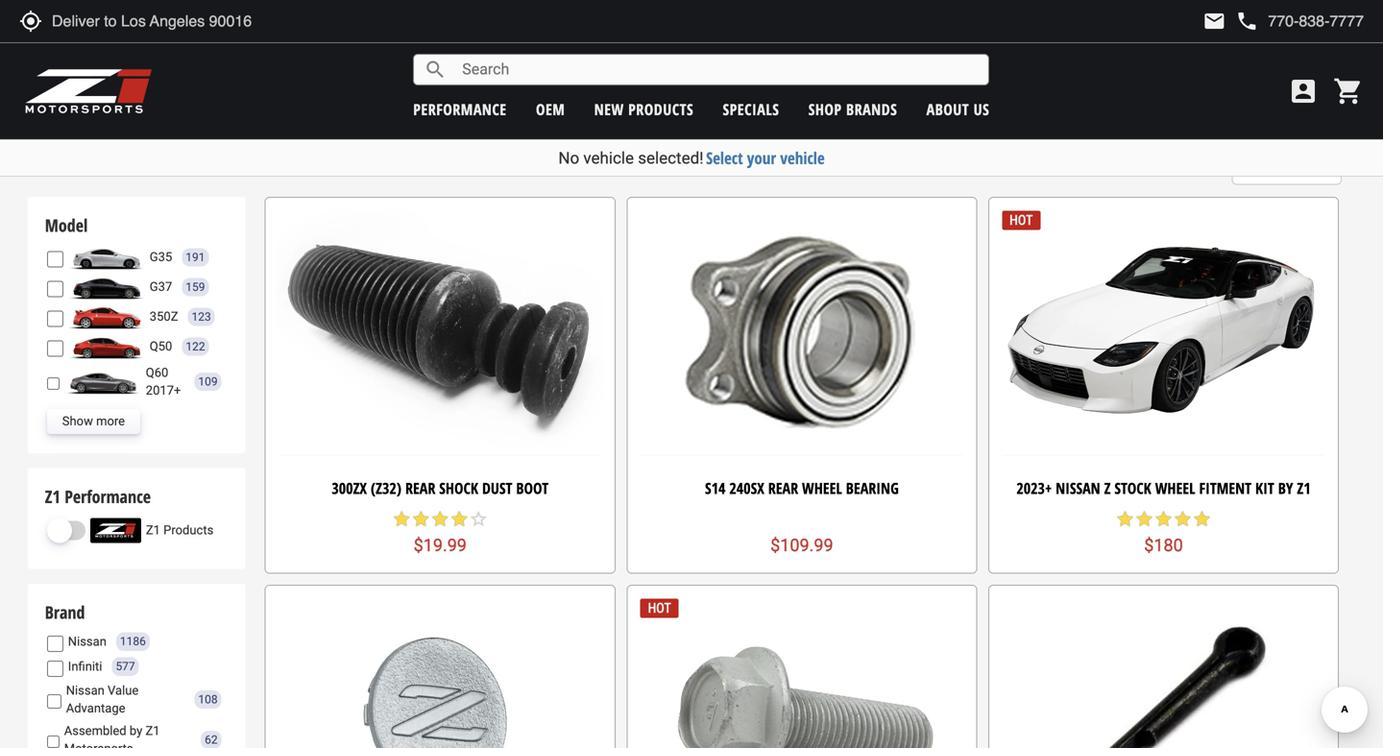 Task type: describe. For each thing, give the bounding box(es) containing it.
shopping_cart
[[1334, 76, 1364, 107]]

fitment
[[1200, 478, 1252, 498]]

brand
[[45, 601, 85, 624]]

no
[[559, 148, 580, 168]]

your
[[747, 147, 776, 169]]

account_box
[[1288, 76, 1319, 107]]

star star star star star $180
[[1116, 510, 1212, 556]]

6 star from the left
[[1135, 510, 1154, 529]]

z1 motorsports logo image
[[24, 67, 153, 115]]

2 wheel from the left
[[1156, 478, 1196, 498]]

mail phone
[[1203, 10, 1259, 33]]

z1 performance
[[45, 485, 151, 509]]

shop brands link
[[809, 99, 898, 120]]

assembled
[[64, 724, 126, 738]]

advantage
[[66, 701, 125, 716]]

oem link
[[536, 99, 565, 120]]

$180
[[1145, 536, 1183, 556]]

rear for shock
[[405, 478, 436, 498]]

my_location
[[19, 10, 42, 33]]

nissan for nissan
[[68, 635, 107, 649]]

about
[[927, 99, 970, 120]]

q60 2017+
[[146, 365, 181, 398]]

rear for wheel
[[768, 478, 798, 498]]

infiniti g37 coupe sedan convertible v36 cv36 hv36 skyline 2008 2009 2010 2011 2012 2013 3.7l vq37vhr z1 motorsports image
[[68, 275, 145, 300]]

products
[[628, 99, 694, 120]]

value
[[108, 683, 139, 698]]

about us link
[[927, 99, 990, 120]]

vehicle inside no vehicle selected! select your vehicle
[[584, 148, 634, 168]]

performance
[[65, 485, 151, 509]]

2023+
[[1017, 478, 1052, 498]]

specials link
[[723, 99, 780, 120]]

performance
[[413, 99, 507, 120]]

Search search field
[[447, 55, 989, 84]]

2017+
[[146, 383, 181, 398]]

new products link
[[594, 99, 694, 120]]

5 star from the left
[[1116, 510, 1135, 529]]

model
[[45, 214, 88, 237]]

assembled by z1 motorsports
[[64, 724, 160, 748]]

1 star from the left
[[392, 510, 411, 529]]

us
[[974, 99, 990, 120]]

star star star star star_border $19.99
[[392, 510, 488, 556]]

search
[[424, 58, 447, 81]]

infiniti g35 coupe sedan v35 v36 skyline 2003 2004 2005 2006 2007 2008 3.5l vq35de revup rev up vq35hr z1 motorsports image
[[68, 245, 145, 270]]

shopping_cart link
[[1329, 76, 1364, 107]]

infiniti q60 coupe cv37 2017 2018 2019 2020 2.0t 3.0t red sport redsport vr30ddtt z1 motorsports image
[[64, 369, 141, 394]]

phone
[[1236, 10, 1259, 33]]

159
[[186, 280, 205, 294]]

7 star from the left
[[1154, 510, 1174, 529]]

108
[[198, 693, 218, 706]]

stock
[[1115, 478, 1152, 498]]

kit
[[1256, 478, 1275, 498]]

1186
[[120, 635, 146, 649]]

nissan 350z z33 2003 2004 2005 2006 2007 2008 2009 vq35de 3.5l revup rev up vq35hr nismo z1 motorsports image
[[68, 304, 145, 329]]

g37
[[150, 280, 172, 294]]

$109.99
[[771, 536, 834, 556]]

bearing
[[846, 478, 899, 498]]

selected!
[[638, 148, 704, 168]]

account_box link
[[1284, 76, 1324, 107]]



Task type: vqa. For each thing, say whether or not it's contained in the screenshot.


Task type: locate. For each thing, give the bounding box(es) containing it.
0 horizontal spatial rear
[[405, 478, 436, 498]]

shop
[[809, 99, 842, 120]]

star_border
[[469, 510, 488, 529]]

1 horizontal spatial vehicle
[[780, 147, 825, 169]]

1 vertical spatial by
[[130, 724, 142, 738]]

1 rear from the left
[[405, 478, 436, 498]]

None checkbox
[[47, 281, 63, 297], [47, 311, 63, 327], [47, 340, 63, 357], [47, 376, 59, 392], [47, 636, 63, 652], [47, 661, 63, 677], [47, 734, 59, 748], [47, 281, 63, 297], [47, 311, 63, 327], [47, 340, 63, 357], [47, 376, 59, 392], [47, 636, 63, 652], [47, 661, 63, 677], [47, 734, 59, 748]]

122
[[186, 340, 205, 353]]

rear right the (z32)
[[405, 478, 436, 498]]

0 horizontal spatial by
[[130, 724, 142, 738]]

vehicle right no at the top of page
[[584, 148, 634, 168]]

z1 left performance
[[45, 485, 60, 509]]

2 vertical spatial nissan
[[66, 683, 105, 698]]

infiniti
[[68, 660, 102, 674]]

9 star from the left
[[1193, 510, 1212, 529]]

show more button
[[47, 409, 140, 434]]

0 vertical spatial nissan
[[1056, 478, 1101, 498]]

1 horizontal spatial by
[[1279, 478, 1294, 498]]

motorsports
[[64, 742, 133, 748]]

new products
[[594, 99, 694, 120]]

z1 products
[[146, 523, 214, 538]]

nissan value advantage
[[66, 683, 139, 716]]

z1
[[1297, 478, 1311, 498], [45, 485, 60, 509], [146, 523, 160, 538], [146, 724, 160, 738]]

2 star from the left
[[411, 510, 431, 529]]

wheel right stock
[[1156, 478, 1196, 498]]

mail
[[1203, 10, 1226, 33]]

rear
[[405, 478, 436, 498], [768, 478, 798, 498]]

wheel left bearing
[[802, 478, 842, 498]]

s14
[[705, 478, 726, 498]]

show more
[[62, 414, 125, 429]]

0 vertical spatial by
[[1279, 478, 1294, 498]]

1 vertical spatial nissan
[[68, 635, 107, 649]]

2023+ nissan z stock wheel fitment kit by z1
[[1017, 478, 1311, 498]]

62
[[205, 733, 218, 747]]

oem
[[536, 99, 565, 120]]

z1 left products
[[146, 523, 160, 538]]

select your vehicle link
[[706, 147, 825, 169]]

wheel
[[802, 478, 842, 498], [1156, 478, 1196, 498]]

select
[[706, 147, 743, 169]]

by inside assembled by z1 motorsports
[[130, 724, 142, 738]]

products
[[163, 523, 214, 538]]

by
[[1279, 478, 1294, 498], [130, 724, 142, 738]]

z1 right assembled
[[146, 724, 160, 738]]

109
[[198, 375, 218, 389]]

nissan up advantage
[[66, 683, 105, 698]]

nissan inside nissan value advantage
[[66, 683, 105, 698]]

300zx (z32) rear shock dust boot
[[332, 478, 549, 498]]

no vehicle selected! select your vehicle
[[559, 147, 825, 169]]

s14 240sx rear wheel bearing
[[705, 478, 899, 498]]

about us
[[927, 99, 990, 120]]

shock
[[439, 478, 478, 498]]

mail link
[[1203, 10, 1226, 33]]

0 horizontal spatial wheel
[[802, 478, 842, 498]]

q60
[[146, 365, 168, 380]]

0 horizontal spatial vehicle
[[584, 148, 634, 168]]

nissan left z
[[1056, 478, 1101, 498]]

q50
[[150, 339, 172, 354]]

new
[[594, 99, 624, 120]]

3 star from the left
[[431, 510, 450, 529]]

350z
[[150, 309, 178, 324]]

577
[[116, 660, 135, 674]]

191
[[186, 251, 205, 264]]

specials
[[723, 99, 780, 120]]

more
[[96, 414, 125, 429]]

performance link
[[413, 99, 507, 120]]

boot
[[516, 478, 549, 498]]

phone link
[[1236, 10, 1364, 33]]

show
[[62, 414, 93, 429]]

300zx
[[332, 478, 367, 498]]

infiniti q50 sedan hybrid v37 2014 2015 2016 2017 2018 2019 2020 vq37vhr 2.0t 3.0t 3.7l red sport redsport vr30ddtt z1 motorsports image
[[68, 334, 145, 359]]

dust
[[482, 478, 512, 498]]

vehicle right your
[[780, 147, 825, 169]]

by right kit
[[1279, 478, 1294, 498]]

nissan for nissan value advantage
[[66, 683, 105, 698]]

$19.99
[[414, 536, 467, 556]]

z1 right kit
[[1297, 478, 1311, 498]]

rear right the 240sx
[[768, 478, 798, 498]]

z
[[1105, 478, 1111, 498]]

1 horizontal spatial rear
[[768, 478, 798, 498]]

shop brands
[[809, 99, 898, 120]]

g35
[[150, 250, 172, 264]]

None checkbox
[[47, 251, 63, 267], [47, 694, 61, 710], [47, 251, 63, 267], [47, 694, 61, 710]]

star
[[392, 510, 411, 529], [411, 510, 431, 529], [431, 510, 450, 529], [450, 510, 469, 529], [1116, 510, 1135, 529], [1135, 510, 1154, 529], [1154, 510, 1174, 529], [1174, 510, 1193, 529], [1193, 510, 1212, 529]]

1 wheel from the left
[[802, 478, 842, 498]]

1 horizontal spatial wheel
[[1156, 478, 1196, 498]]

4 star from the left
[[450, 510, 469, 529]]

(z32)
[[371, 478, 402, 498]]

vehicle
[[780, 147, 825, 169], [584, 148, 634, 168]]

brands
[[846, 99, 898, 120]]

240sx
[[730, 478, 765, 498]]

123
[[192, 310, 211, 324]]

by up motorsports
[[130, 724, 142, 738]]

z1 inside assembled by z1 motorsports
[[146, 724, 160, 738]]

nissan up infiniti
[[68, 635, 107, 649]]

8 star from the left
[[1174, 510, 1193, 529]]

nissan
[[1056, 478, 1101, 498], [68, 635, 107, 649], [66, 683, 105, 698]]

2 rear from the left
[[768, 478, 798, 498]]



